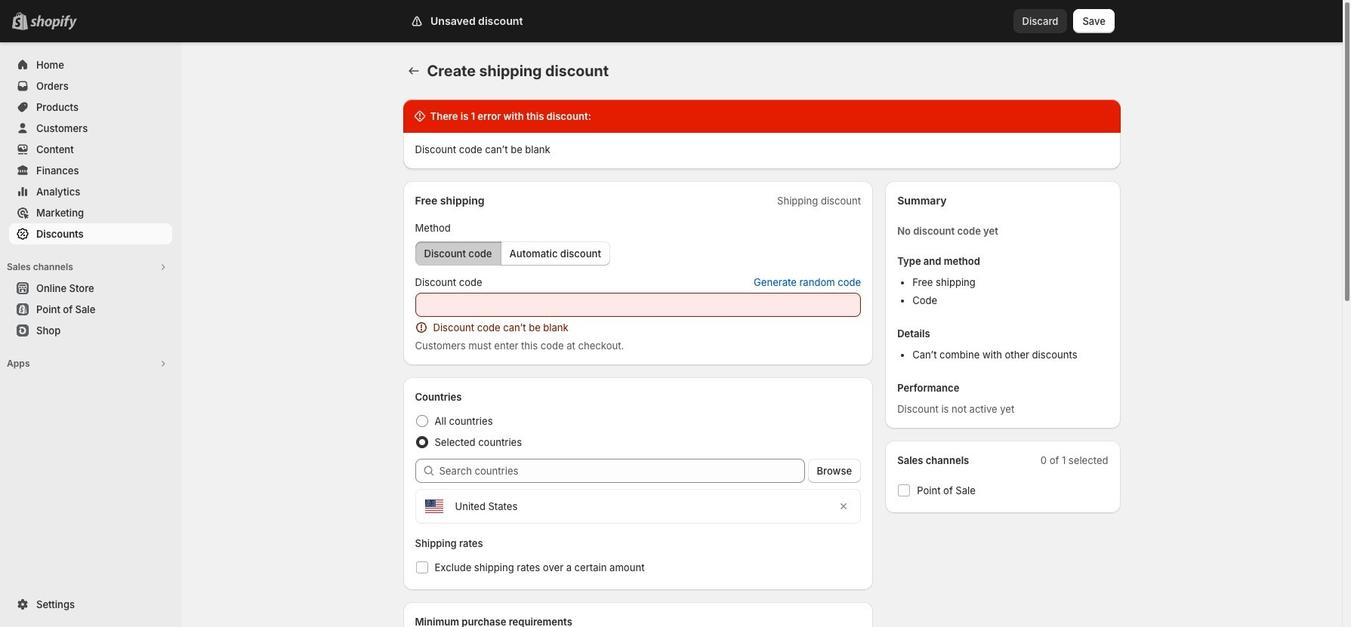 Task type: locate. For each thing, give the bounding box(es) containing it.
None text field
[[415, 293, 861, 317]]

shopify image
[[30, 15, 77, 30]]



Task type: describe. For each thing, give the bounding box(es) containing it.
Search countries text field
[[439, 459, 805, 483]]



Task type: vqa. For each thing, say whether or not it's contained in the screenshot.
Search countries text field
yes



